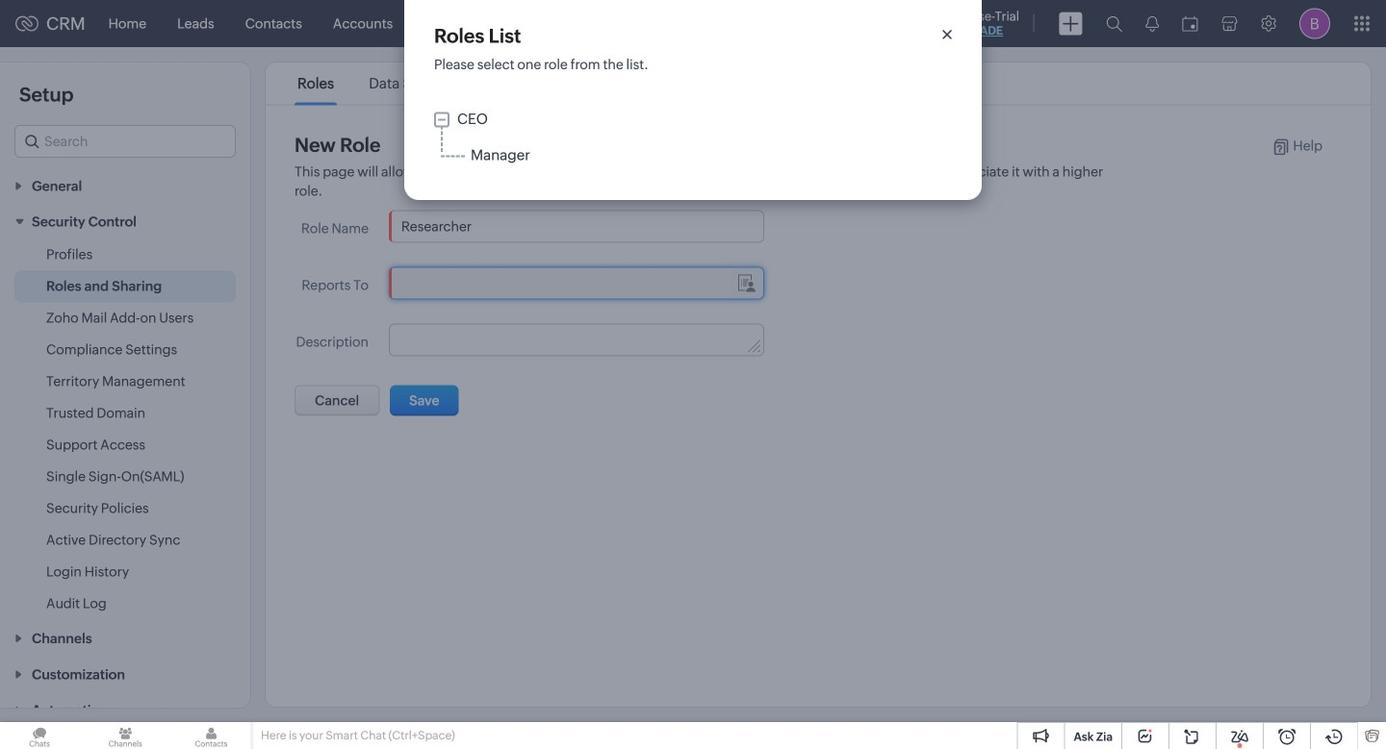 Task type: vqa. For each thing, say whether or not it's contained in the screenshot.
Field
no



Task type: locate. For each thing, give the bounding box(es) containing it.
list
[[280, 63, 531, 104]]

profile element
[[1288, 0, 1342, 47]]

calendar image
[[1182, 16, 1198, 31]]

None text field
[[390, 211, 763, 242], [390, 268, 763, 299], [390, 325, 763, 356], [390, 211, 763, 242], [390, 268, 763, 299], [390, 325, 763, 356]]

create menu element
[[1047, 0, 1094, 47]]

search image
[[1106, 15, 1122, 32]]

search element
[[1094, 0, 1134, 47]]

create menu image
[[1059, 12, 1083, 35]]

logo image
[[15, 16, 39, 31]]

region
[[0, 239, 250, 621]]

channels image
[[86, 723, 165, 750]]

signals element
[[1134, 0, 1171, 47]]

group
[[434, 111, 906, 164]]



Task type: describe. For each thing, give the bounding box(es) containing it.
contacts image
[[172, 723, 251, 750]]

chats image
[[0, 723, 79, 750]]

signals image
[[1145, 15, 1159, 32]]

profile image
[[1300, 8, 1330, 39]]



